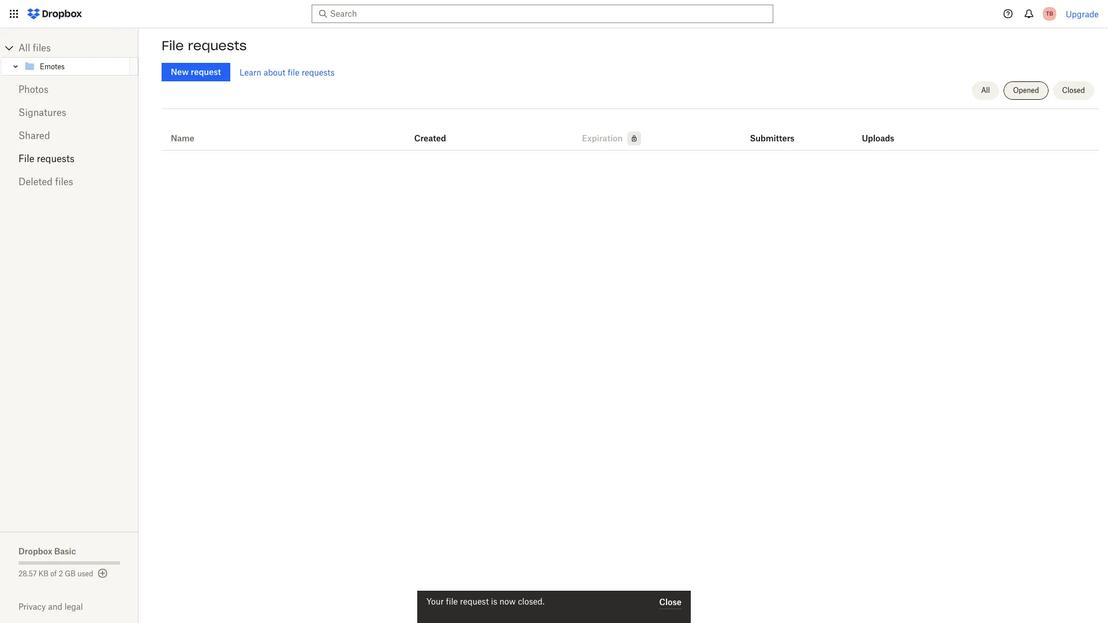 Task type: locate. For each thing, give the bounding box(es) containing it.
0 vertical spatial requests
[[188, 38, 247, 54]]

1 vertical spatial files
[[55, 176, 73, 188]]

created button
[[414, 132, 446, 146]]

Search in folder "Dropbox" text field
[[330, 8, 752, 20]]

created
[[414, 133, 446, 143]]

2 horizontal spatial requests
[[302, 67, 335, 77]]

row
[[162, 113, 1100, 151]]

your file request is now closed.
[[427, 597, 545, 607]]

28.57
[[18, 570, 37, 579]]

file
[[288, 67, 300, 77], [446, 597, 458, 607]]

file requests link
[[18, 147, 120, 170]]

deleted files link
[[18, 170, 120, 193]]

file requests up new request
[[162, 38, 247, 54]]

0 horizontal spatial file
[[288, 67, 300, 77]]

1 horizontal spatial file
[[446, 597, 458, 607]]

name
[[171, 133, 194, 143]]

all inside all files link
[[18, 42, 30, 54]]

0 vertical spatial file requests
[[162, 38, 247, 54]]

files up emotes
[[33, 42, 51, 54]]

alert containing your file request is now closed.
[[418, 591, 691, 624]]

1 horizontal spatial file requests
[[162, 38, 247, 54]]

gb
[[65, 570, 76, 579]]

all
[[18, 42, 30, 54], [982, 86, 991, 95]]

1 vertical spatial all
[[982, 86, 991, 95]]

0 horizontal spatial all
[[18, 42, 30, 54]]

1 vertical spatial request
[[460, 597, 489, 607]]

files for all files
[[33, 42, 51, 54]]

all inside "all" button
[[982, 86, 991, 95]]

0 horizontal spatial column header
[[750, 118, 797, 146]]

file down shared
[[18, 153, 34, 165]]

1 horizontal spatial requests
[[188, 38, 247, 54]]

request right the new
[[191, 67, 221, 77]]

1 horizontal spatial file
[[162, 38, 184, 54]]

files
[[33, 42, 51, 54], [55, 176, 73, 188]]

used
[[77, 570, 93, 579]]

1 horizontal spatial files
[[55, 176, 73, 188]]

file up the new
[[162, 38, 184, 54]]

files down file requests 'link'
[[55, 176, 73, 188]]

0 vertical spatial all
[[18, 42, 30, 54]]

requests up new request
[[188, 38, 247, 54]]

signatures
[[18, 107, 66, 118]]

requests inside 'link'
[[37, 153, 75, 165]]

requests up deleted files
[[37, 153, 75, 165]]

opened button
[[1004, 81, 1049, 100]]

new
[[171, 67, 189, 77]]

1 vertical spatial file requests
[[18, 153, 75, 165]]

1 vertical spatial file
[[18, 153, 34, 165]]

closed button
[[1054, 81, 1095, 100]]

file requests
[[162, 38, 247, 54], [18, 153, 75, 165]]

pro trial element
[[623, 132, 642, 146]]

all for all files
[[18, 42, 30, 54]]

0 vertical spatial files
[[33, 42, 51, 54]]

0 horizontal spatial file
[[18, 153, 34, 165]]

0 horizontal spatial request
[[191, 67, 221, 77]]

files inside tree
[[33, 42, 51, 54]]

alert
[[418, 591, 691, 624]]

tb button
[[1041, 5, 1059, 23]]

1 column header from the left
[[750, 118, 797, 146]]

request left is
[[460, 597, 489, 607]]

all button
[[973, 81, 1000, 100]]

photos
[[18, 84, 48, 95]]

closed
[[1063, 86, 1086, 95]]

0 horizontal spatial files
[[33, 42, 51, 54]]

all up photos
[[18, 42, 30, 54]]

0 horizontal spatial requests
[[37, 153, 75, 165]]

deleted
[[18, 176, 53, 188]]

2 vertical spatial requests
[[37, 153, 75, 165]]

privacy and legal link
[[18, 602, 139, 612]]

file
[[162, 38, 184, 54], [18, 153, 34, 165]]

basic
[[54, 547, 76, 557]]

all files tree
[[2, 39, 139, 76]]

1 horizontal spatial all
[[982, 86, 991, 95]]

signatures link
[[18, 101, 120, 124]]

all left opened
[[982, 86, 991, 95]]

0 vertical spatial request
[[191, 67, 221, 77]]

file requests up deleted files
[[18, 153, 75, 165]]

shared link
[[18, 124, 120, 147]]

row containing name
[[162, 113, 1100, 151]]

tb
[[1047, 10, 1054, 17]]

1 horizontal spatial column header
[[862, 118, 909, 146]]

requests
[[188, 38, 247, 54], [302, 67, 335, 77], [37, 153, 75, 165]]

file right your
[[446, 597, 458, 607]]

file right the about
[[288, 67, 300, 77]]

kb
[[39, 570, 49, 579]]

requests right the about
[[302, 67, 335, 77]]

0 horizontal spatial file requests
[[18, 153, 75, 165]]

request
[[191, 67, 221, 77], [460, 597, 489, 607]]

2 column header from the left
[[862, 118, 909, 146]]

column header
[[750, 118, 797, 146], [862, 118, 909, 146]]

of
[[50, 570, 57, 579]]



Task type: describe. For each thing, give the bounding box(es) containing it.
closed.
[[518, 597, 545, 607]]

all files
[[18, 42, 51, 54]]

learn about file requests
[[240, 67, 335, 77]]

get more space image
[[96, 567, 109, 581]]

your
[[427, 597, 444, 607]]

upgrade
[[1066, 9, 1100, 19]]

files for deleted files
[[55, 176, 73, 188]]

upgrade link
[[1066, 9, 1100, 19]]

learn about file requests link
[[240, 67, 335, 77]]

28.57 kb of 2 gb used
[[18, 570, 93, 579]]

opened
[[1014, 86, 1040, 95]]

1 vertical spatial requests
[[302, 67, 335, 77]]

shared
[[18, 130, 50, 141]]

new request
[[171, 67, 221, 77]]

photos link
[[18, 78, 120, 101]]

privacy
[[18, 602, 46, 612]]

is
[[491, 597, 498, 607]]

now
[[500, 597, 516, 607]]

global header element
[[0, 0, 1109, 28]]

1 horizontal spatial request
[[460, 597, 489, 607]]

privacy and legal
[[18, 602, 83, 612]]

0 vertical spatial file
[[288, 67, 300, 77]]

close
[[660, 597, 682, 607]]

dropbox logo - go to the homepage image
[[23, 5, 86, 23]]

close button
[[660, 596, 682, 610]]

dropbox basic
[[18, 547, 76, 557]]

emotes link
[[24, 59, 128, 73]]

request inside button
[[191, 67, 221, 77]]

2
[[59, 570, 63, 579]]

deleted files
[[18, 176, 73, 188]]

dropbox
[[18, 547, 52, 557]]

learn
[[240, 67, 262, 77]]

and
[[48, 602, 62, 612]]

1 vertical spatial file
[[446, 597, 458, 607]]

emotes
[[40, 62, 65, 71]]

legal
[[65, 602, 83, 612]]

file requests inside 'link'
[[18, 153, 75, 165]]

file inside 'link'
[[18, 153, 34, 165]]

about
[[264, 67, 286, 77]]

all for all
[[982, 86, 991, 95]]

new request button
[[162, 63, 230, 81]]

0 vertical spatial file
[[162, 38, 184, 54]]

all files link
[[18, 39, 139, 57]]



Task type: vqa. For each thing, say whether or not it's contained in the screenshot.
topmost 'to'
no



